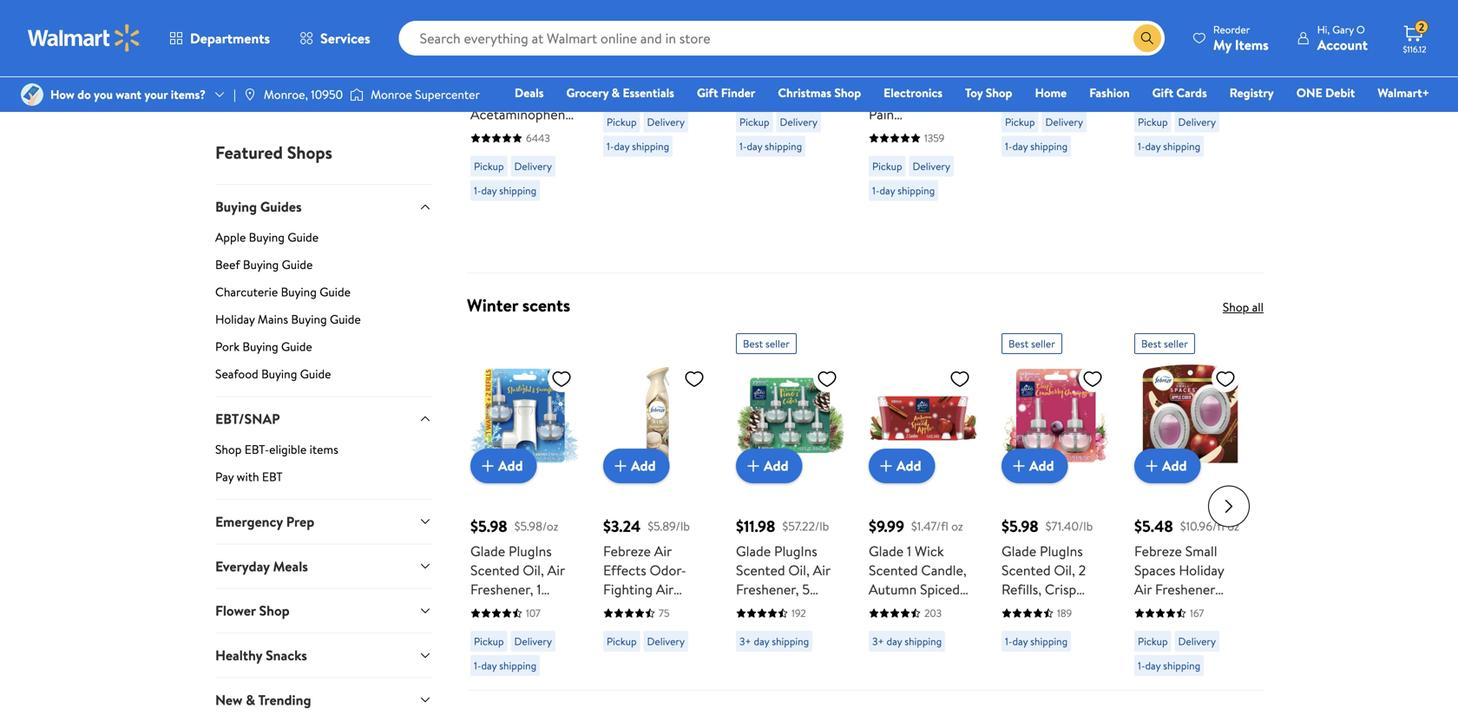 Task type: locate. For each thing, give the bounding box(es) containing it.
1 horizontal spatial oil,
[[789, 561, 810, 580]]

0 horizontal spatial 1.34
[[523, 656, 546, 675]]

2 horizontal spatial best
[[1142, 336, 1162, 351]]

plugins
[[509, 542, 552, 561], [775, 542, 818, 561], [1040, 542, 1083, 561]]

can
[[672, 637, 696, 656]]

0 horizontal spatial $4.97
[[544, 19, 572, 36]]

1 vertical spatial with
[[917, 618, 942, 637]]

0 horizontal spatial seller
[[766, 336, 790, 351]]

1 horizontal spatial best seller
[[1009, 336, 1056, 351]]

freshener, inside $11.98 $57.22/lb glade plugins scented oil, air freshener, 5 refills, twinkling pine & cedar, 0.67 oz each, 3.35 oz total
[[736, 580, 799, 599]]

oil, for $5.98
[[1055, 561, 1076, 580]]

192
[[792, 606, 806, 621]]

each, inside $5.48 $10.96/fl oz febreze small spaces holiday air freshener apple cider scent, .25 fl oz each, pack of 2
[[1135, 637, 1167, 656]]

seller for $11.98
[[766, 336, 790, 351]]

6 add from the left
[[1163, 456, 1188, 476]]

2 horizontal spatial each,
[[1135, 637, 1167, 656]]

0 vertical spatial 1
[[907, 542, 912, 561]]

add button up $5.98/oz
[[471, 449, 537, 484]]

monroe supercenter
[[371, 86, 480, 103]]

ugly
[[215, 44, 243, 63]]

apple inside apple buying guide link
[[215, 229, 246, 246]]

glade up warmer
[[471, 542, 506, 561]]

0 horizontal spatial pain
[[604, 60, 629, 79]]

healthy
[[215, 646, 262, 665]]

pain inside tylenol 8 hour arthritis & joint pain acetaminophen caplets, 225 count
[[869, 105, 895, 124]]

size
[[1164, 60, 1188, 79]]

2 add to cart image from the left
[[876, 456, 897, 477]]

0 horizontal spatial total
[[471, 675, 500, 695]]

caplets, down 3865
[[1052, 118, 1100, 137]]

1.34
[[1079, 637, 1102, 656], [523, 656, 546, 675]]

plugins down $71.40/lb
[[1040, 542, 1083, 561]]

1 vertical spatial holiday
[[1180, 561, 1225, 580]]

1- down the snowflakes, at the left
[[474, 659, 481, 673]]

oz right the $1.47/fl
[[952, 518, 964, 535]]

0 horizontal spatial caplets,
[[869, 143, 918, 162]]

Walmart Site-Wide search field
[[399, 21, 1165, 56]]

add to favorites list, febreze air effects odor-fighting air freshener fresh baked vanilla, 8.8 oz. aerosol can image
[[684, 368, 705, 390]]

2 0.67 from the left
[[736, 637, 761, 656]]

holiday inside $5.48 $10.96/fl oz febreze small spaces holiday air freshener apple cider scent, .25 fl oz each, pack of 2
[[1180, 561, 1225, 580]]

0 horizontal spatial plugins
[[509, 542, 552, 561]]

best seller for $5.98
[[1009, 336, 1056, 351]]

best seller up febreze small spaces holiday air freshener apple cider scent, .25 fl oz each, pack of 2 image
[[1142, 336, 1189, 351]]

1- down gels,
[[474, 183, 481, 198]]

everyday
[[215, 557, 270, 576]]

2 tylenol from the left
[[869, 66, 912, 85]]

pickup down warmer
[[474, 634, 504, 649]]

Search search field
[[399, 21, 1165, 56]]

febreze inside $5.48 $10.96/fl oz febreze small spaces holiday air freshener apple cider scent, .25 fl oz each, pack of 2
[[1135, 542, 1183, 561]]

0 horizontal spatial add to cart image
[[610, 456, 631, 477]]

add to favorites list, glade 1 wick scented candle, autumn spiced apple, fragrance infused with essential oils, 3.4 oz image
[[950, 368, 971, 390]]

scented inside $11.98 $57.22/lb glade plugins scented oil, air freshener, 5 refills, twinkling pine & cedar, 0.67 oz each, 3.35 oz total
[[736, 561, 786, 580]]

shipping down essentials
[[632, 139, 670, 154]]

acetaminophen inside 'equate acetaminophen 8hr arthritis pain relief extended- release caplets, 650 mg, 225 count'
[[1002, 41, 1097, 60]]

0 horizontal spatial gift
[[697, 84, 718, 101]]

odor-
[[650, 561, 687, 580]]

0.67 left 'cedar,'
[[736, 637, 761, 656]]

1 vertical spatial christmas
[[778, 84, 832, 101]]

reorder my items
[[1214, 22, 1269, 54]]

1.34 down the 107
[[523, 656, 546, 675]]

0 horizontal spatial $5.98
[[471, 516, 508, 537]]

release down "home" link
[[1002, 118, 1048, 137]]

2 horizontal spatial acetaminophen
[[1002, 41, 1097, 60]]

refills, left crisp
[[1002, 580, 1042, 599]]

walmart+ link
[[1371, 83, 1438, 102]]

1 vertical spatial apple
[[1135, 599, 1170, 618]]

0 horizontal spatial 3+
[[740, 634, 752, 649]]

1.34 inside the $5.98 $5.98/oz glade plugins scented oil, air freshener, 1 warmer   2 refills, starlight & snowflakes, 0.67 oz each, 1.34 oz total
[[523, 656, 546, 675]]

add up the $1.47/fl
[[897, 456, 922, 476]]

& right new
[[246, 691, 255, 710]]

freshener,
[[471, 580, 534, 599], [736, 580, 799, 599]]

2 add button from the left
[[604, 449, 670, 484]]

tylenol inside tylenol extra strength acetaminophen rapid release gels, 24 ct
[[471, 66, 513, 85]]

shop inside shop ebt-eligible items link
[[215, 441, 242, 458]]

1 $5.98 from the left
[[471, 516, 508, 537]]

4 scented from the left
[[1002, 561, 1051, 580]]

gift
[[697, 84, 718, 101], [1153, 84, 1174, 101]]

$5.98 left $71.40/lb
[[1002, 516, 1039, 537]]

shipping down 24
[[499, 183, 537, 198]]

best up febreze small spaces holiday air freshener apple cider scent, .25 fl oz each, pack of 2 image
[[1142, 336, 1162, 351]]

1 horizontal spatial 1
[[907, 542, 912, 561]]

count inside the equate ibuprofen tablets, 200 mg, pain reliever and fever reducer, 500 count
[[631, 98, 669, 118]]

release inside tylenol extra strength acetaminophen rapid release gels, 24 ct
[[508, 124, 554, 143]]

gift inside 'link'
[[1153, 84, 1174, 101]]

0 horizontal spatial holiday
[[215, 311, 255, 328]]

febreze down $5.48
[[1135, 542, 1183, 561]]

1 add from the left
[[498, 456, 523, 476]]

oz inside $5.98 $71.40/lb glade plugins scented oil, 2 refills, crisp cranberry champagne, 0.67oz each, 1.34 oz total
[[1002, 656, 1016, 675]]

ebt
[[262, 468, 283, 485]]

equate acetaminophen 8hr arthritis pain relief extended- release caplets, 650 mg, 225 count
[[1002, 22, 1100, 175]]

2 inside the $5.98 $5.98/oz glade plugins scented oil, air freshener, 1 warmer   2 refills, starlight & snowflakes, 0.67 oz each, 1.34 oz total
[[522, 599, 529, 618]]

refills, inside the $5.98 $5.98/oz glade plugins scented oil, air freshener, 1 warmer   2 refills, starlight & snowflakes, 0.67 oz each, 1.34 oz total
[[532, 599, 572, 618]]

oil, inside the $5.98 $5.98/oz glade plugins scented oil, air freshener, 1 warmer   2 refills, starlight & snowflakes, 0.67 oz each, 1.34 oz total
[[523, 561, 544, 580]]

day down tylenol 8 hour arthritis & joint pain acetaminophen caplets, 225 count
[[880, 183, 896, 198]]

seller
[[766, 336, 790, 351], [1032, 336, 1056, 351], [1164, 336, 1189, 351]]

each, inside the $5.98 $5.98/oz glade plugins scented oil, air freshener, 1 warmer   2 refills, starlight & snowflakes, 0.67 oz each, 1.34 oz total
[[487, 656, 520, 675]]

day
[[614, 139, 630, 154], [747, 139, 763, 154], [1013, 139, 1028, 154], [1146, 139, 1161, 154], [481, 183, 497, 198], [880, 183, 896, 198], [754, 634, 770, 649], [887, 634, 903, 649], [1013, 634, 1028, 649], [481, 659, 497, 673], [1146, 659, 1161, 673]]

pickup
[[607, 115, 637, 129], [740, 115, 770, 129], [1006, 115, 1036, 129], [1138, 115, 1168, 129], [474, 159, 504, 174], [873, 159, 903, 174], [474, 634, 504, 649], [607, 634, 637, 649], [1138, 634, 1168, 649]]

product group containing equate ibuprofen tablets, 200 mg, pain reliever and fever reducer, 500 count
[[604, 0, 712, 266]]

emergency prep button
[[215, 499, 432, 544]]

and
[[684, 60, 706, 79]]

pickup down finder
[[740, 115, 770, 129]]

febreze small spaces holiday air freshener apple cider scent, .25 fl oz each, pack of 2 image
[[1135, 361, 1244, 470]]

pain up grocery & essentials link
[[604, 60, 629, 79]]

best
[[743, 336, 763, 351], [1009, 336, 1029, 351], [1142, 336, 1162, 351]]

plugins inside $5.98 $71.40/lb glade plugins scented oil, 2 refills, crisp cranberry champagne, 0.67oz each, 1.34 oz total
[[1040, 542, 1083, 561]]

product group containing $5.48
[[1135, 326, 1244, 683]]

snowflakes,
[[471, 637, 541, 656]]

registry
[[1230, 84, 1275, 101]]

oz
[[736, 79, 750, 98], [952, 518, 964, 535], [1228, 518, 1240, 535], [1209, 618, 1222, 637], [765, 637, 778, 656], [471, 656, 484, 675], [550, 656, 563, 675], [736, 656, 750, 675], [869, 656, 883, 675], [1002, 656, 1016, 675]]

apple buying guide
[[215, 229, 319, 246]]

next slide for product carousel list image
[[1209, 17, 1250, 59]]

1 0.67 from the left
[[544, 637, 569, 656]]

cedar,
[[778, 618, 818, 637]]

2 right of
[[1218, 637, 1226, 656]]

1 horizontal spatial seller
[[1032, 336, 1056, 351]]

3 scented from the left
[[869, 561, 918, 580]]

arthritis inside tylenol 8 hour arthritis & joint pain acetaminophen caplets, 225 count
[[869, 85, 919, 105]]

acetaminophen down deals
[[471, 105, 566, 124]]

freshener for $3.24
[[604, 599, 664, 618]]

oil, inside $5.98 $71.40/lb glade plugins scented oil, 2 refills, crisp cranberry champagne, 0.67oz each, 1.34 oz total
[[1055, 561, 1076, 580]]

equate inside equate nitrile exam gloves, one size fits most, 100 count
[[1135, 22, 1177, 41]]

0 vertical spatial caplets,
[[1052, 118, 1100, 137]]

delivery down the 107
[[515, 634, 552, 649]]

ebt-
[[245, 441, 269, 458]]

total down the snowflakes, at the left
[[471, 675, 500, 695]]

add to favorites list, glade plugins scented oil, air freshener, 1 warmer   2 refills, starlight & snowflakes, 0.67 oz each, 1.34 oz total image
[[551, 368, 572, 390]]

add for first add to cart icon from left
[[631, 456, 656, 476]]

add
[[498, 456, 523, 476], [631, 456, 656, 476], [764, 456, 789, 476], [897, 456, 922, 476], [1030, 456, 1055, 476], [1163, 456, 1188, 476]]

each, down starlight
[[487, 656, 520, 675]]

freshener, for $11.98
[[736, 580, 799, 599]]

2 $5.98 from the left
[[1002, 516, 1039, 537]]

best seller up glade plugins scented oil, 2 refills, crisp cranberry champagne, 0.67oz each, 1.34 oz total image
[[1009, 336, 1056, 351]]

product group containing equate nitrile exam gloves, one size fits most, 100 count
[[1135, 0, 1244, 266]]

1 3+ day shipping from the left
[[740, 634, 809, 649]]

0 horizontal spatial fl
[[822, 60, 831, 79]]

febreze down $3.24
[[604, 542, 651, 561]]

1 horizontal spatial release
[[1002, 118, 1048, 137]]

buying up apple buying guide at top
[[215, 197, 257, 216]]

oil, inside $11.98 $57.22/lb glade plugins scented oil, air freshener, 5 refills, twinkling pine & cedar, 0.67 oz each, 3.35 oz total
[[789, 561, 810, 580]]

0 horizontal spatial oil,
[[523, 561, 544, 580]]

1 vertical spatial 1
[[537, 580, 541, 599]]

1 horizontal spatial febreze
[[1135, 542, 1183, 561]]

warmer
[[471, 599, 518, 618]]

you
[[94, 86, 113, 103]]

2 seller from the left
[[1032, 336, 1056, 351]]

1 vertical spatial caplets,
[[869, 143, 918, 162]]

1 vertical spatial mg,
[[1029, 137, 1052, 156]]

equate
[[604, 22, 645, 41], [736, 22, 778, 41], [1002, 22, 1044, 41], [1135, 22, 1177, 41]]

guide down 'charcuterie buying guide' link
[[330, 311, 361, 328]]

tablets,
[[604, 41, 649, 60]]

2 febreze from the left
[[1135, 542, 1183, 561]]

fl right 32
[[822, 60, 831, 79]]

100
[[1172, 79, 1193, 98]]

buying
[[215, 197, 257, 216], [249, 229, 285, 246], [243, 256, 279, 273], [281, 284, 317, 300], [291, 311, 327, 328], [243, 338, 278, 355], [261, 366, 297, 383]]

freshener, inside the $5.98 $5.98/oz glade plugins scented oil, air freshener, 1 warmer   2 refills, starlight & snowflakes, 0.67 oz each, 1.34 oz total
[[471, 580, 534, 599]]

4 glade from the left
[[1002, 542, 1037, 561]]

0 horizontal spatial add to cart image
[[478, 456, 498, 477]]

2 from from the left
[[942, 19, 968, 36]]

extra
[[516, 66, 548, 85]]

2 best seller from the left
[[1009, 336, 1056, 351]]

0 horizontal spatial release
[[508, 124, 554, 143]]

flower shop button
[[215, 588, 432, 633]]

1 horizontal spatial fl
[[1197, 618, 1205, 637]]

1 best from the left
[[743, 336, 763, 351]]

225 down joint
[[921, 143, 944, 162]]

$4.97 inside more options from $4.97
[[869, 36, 897, 52]]

3 add to cart image from the left
[[1142, 456, 1163, 477]]

shipping down the snowflakes, at the left
[[499, 659, 537, 673]]

shop inside shop all link
[[215, 75, 242, 92]]

freshener inside $3.24 $5.89/lb febreze air effects odor- fighting air freshener fresh baked vanilla, 8.8 oz. aerosol can
[[604, 599, 664, 618]]

pain down electronics
[[869, 105, 895, 124]]

air right 5
[[813, 561, 831, 580]]

1 horizontal spatial apple
[[1135, 599, 1170, 618]]

caplets, inside tylenol 8 hour arthritis & joint pain acetaminophen caplets, 225 count
[[869, 143, 918, 162]]

3 glade from the left
[[869, 542, 904, 561]]

2 add to cart image from the left
[[743, 456, 764, 477]]

1 horizontal spatial 0.67
[[736, 637, 761, 656]]

0 horizontal spatial with
[[237, 468, 259, 485]]

glade down $9.99
[[869, 542, 904, 561]]

glade down $11.98
[[736, 542, 771, 561]]

1.34 inside $5.98 $71.40/lb glade plugins scented oil, 2 refills, crisp cranberry champagne, 0.67oz each, 1.34 oz total
[[1079, 637, 1102, 656]]

1 vertical spatial fl
[[1197, 618, 1205, 637]]

4 add from the left
[[897, 456, 922, 476]]

0 horizontal spatial mg,
[[680, 41, 702, 60]]

1 horizontal spatial tylenol
[[869, 66, 912, 85]]

product group containing $11.98
[[736, 326, 845, 683]]

3 plugins from the left
[[1040, 542, 1083, 561]]

equate left 91%
[[736, 22, 778, 41]]

scented inside $5.98 $71.40/lb glade plugins scented oil, 2 refills, crisp cranberry champagne, 0.67oz each, 1.34 oz total
[[1002, 561, 1051, 580]]

items?
[[171, 86, 206, 103]]

arthritis inside 'equate acetaminophen 8hr arthritis pain relief extended- release caplets, 650 mg, 225 count'
[[1033, 60, 1083, 79]]

3 add button from the left
[[736, 449, 803, 484]]

1 equate from the left
[[604, 22, 645, 41]]

nitrile
[[1180, 22, 1218, 41]]

0 horizontal spatial apple
[[215, 229, 246, 246]]

buying down pork buying guide in the top of the page
[[261, 366, 297, 383]]

1 horizontal spatial best
[[1009, 336, 1029, 351]]

0 horizontal spatial freshener,
[[471, 580, 534, 599]]

add button up $9.99
[[869, 449, 936, 484]]

plugins inside $11.98 $57.22/lb glade plugins scented oil, air freshener, 5 refills, twinkling pine & cedar, 0.67 oz each, 3.35 oz total
[[775, 542, 818, 561]]

2 oil, from the left
[[789, 561, 810, 580]]

oz down isopropyl
[[736, 79, 750, 98]]

1 horizontal spatial mg,
[[1029, 137, 1052, 156]]

strength
[[471, 85, 523, 105]]

& inside grocery & essentials link
[[612, 84, 620, 101]]

add to favorites list, glade plugins scented oil, 2 refills, crisp cranberry champagne, 0.67oz each, 1.34 oz total image
[[1083, 368, 1104, 390]]

 image right 10950
[[350, 86, 364, 103]]

fl
[[822, 60, 831, 79], [1197, 618, 1205, 637]]

refills, inside $5.98 $71.40/lb glade plugins scented oil, 2 refills, crisp cranberry champagne, 0.67oz each, 1.34 oz total
[[1002, 580, 1042, 599]]

add to cart image for $5.98
[[1009, 456, 1030, 477]]

0 horizontal spatial best
[[743, 336, 763, 351]]

best seller up glade plugins scented oil, air freshener, 5 refills, twinkling pine & cedar, 0.67 oz each, 3.35 oz total image
[[743, 336, 790, 351]]

product group containing equate 91% isopropyl alcohol antiseptic, 32 fl oz
[[736, 0, 845, 266]]

1 horizontal spatial 225
[[1055, 137, 1077, 156]]

0 horizontal spatial refills,
[[532, 599, 572, 618]]

scented down $11.98
[[736, 561, 786, 580]]

caplets, for mg,
[[1052, 118, 1100, 137]]

2 best from the left
[[1009, 336, 1029, 351]]

christmas
[[246, 44, 307, 63], [778, 84, 832, 101]]

equate inside the equate ibuprofen tablets, 200 mg, pain reliever and fever reducer, 500 count
[[604, 22, 645, 41]]

gift finder
[[697, 84, 756, 101]]

mg, inside the equate ibuprofen tablets, 200 mg, pain reliever and fever reducer, 500 count
[[680, 41, 702, 60]]

fresh
[[667, 599, 700, 618]]

2 gift from the left
[[1153, 84, 1174, 101]]

1 horizontal spatial pain
[[869, 105, 895, 124]]

2 equate from the left
[[736, 22, 778, 41]]

3+ down apple,
[[873, 634, 885, 649]]

apple left 'cider'
[[1135, 599, 1170, 618]]

1 oil, from the left
[[523, 561, 544, 580]]

each, left 3.35
[[781, 637, 814, 656]]

0.67 inside $11.98 $57.22/lb glade plugins scented oil, air freshener, 5 refills, twinkling pine & cedar, 0.67 oz each, 3.35 oz total
[[736, 637, 761, 656]]

5 add from the left
[[1030, 456, 1055, 476]]

scented inside the $5.98 $5.98/oz glade plugins scented oil, air freshener, 1 warmer   2 refills, starlight & snowflakes, 0.67 oz each, 1.34 oz total
[[471, 561, 520, 580]]

most,
[[1135, 79, 1169, 98]]

0 horizontal spatial christmas
[[246, 44, 307, 63]]

buying guides
[[215, 197, 302, 216]]

essential
[[869, 637, 922, 656]]

air up scent,
[[1135, 580, 1152, 599]]

arthritis up home
[[1033, 60, 1083, 79]]

 image left the how
[[21, 83, 43, 106]]

hi,
[[1318, 22, 1331, 37]]

add to cart image
[[478, 456, 498, 477], [876, 456, 897, 477], [1142, 456, 1163, 477]]

2 plugins from the left
[[775, 542, 818, 561]]

champagne,
[[1002, 618, 1077, 637]]

1 horizontal spatial total
[[753, 656, 782, 675]]

0 horizontal spatial  image
[[21, 83, 43, 106]]

equate inside 'equate acetaminophen 8hr arthritis pain relief extended- release caplets, 650 mg, 225 count'
[[1002, 22, 1044, 41]]

tylenol inside tylenol 8 hour arthritis & joint pain acetaminophen caplets, 225 count
[[869, 66, 912, 85]]

home link
[[1028, 83, 1075, 102]]

2 horizontal spatial refills,
[[1002, 580, 1042, 599]]

$5.98 left $5.98/oz
[[471, 516, 508, 537]]

1 vertical spatial arthritis
[[869, 85, 919, 105]]

antiseptic,
[[736, 60, 801, 79]]

glade up cranberry
[[1002, 542, 1037, 561]]

1 freshener, from the left
[[471, 580, 534, 599]]

3+ day shipping down apple,
[[873, 634, 942, 649]]

holiday mains buying guide
[[215, 311, 361, 328]]

2 glade from the left
[[736, 542, 771, 561]]

0 horizontal spatial tylenol
[[471, 66, 513, 85]]

3 oil, from the left
[[1055, 561, 1076, 580]]

$5.98 inside $5.98 $71.40/lb glade plugins scented oil, 2 refills, crisp cranberry champagne, 0.67oz each, 1.34 oz total
[[1002, 516, 1039, 537]]

1 horizontal spatial $4.97
[[869, 36, 897, 52]]

1 tylenol from the left
[[471, 66, 513, 85]]

toy shop link
[[958, 83, 1021, 102]]

1 inside the $5.98 $5.98/oz glade plugins scented oil, air freshener, 1 warmer   2 refills, starlight & snowflakes, 0.67 oz each, 1.34 oz total
[[537, 580, 541, 599]]

seller up glade plugins scented oil, air freshener, 5 refills, twinkling pine & cedar, 0.67 oz each, 3.35 oz total image
[[766, 336, 790, 351]]

mg, right 200
[[680, 41, 702, 60]]

glade inside $5.98 $71.40/lb glade plugins scented oil, 2 refills, crisp cranberry champagne, 0.67oz each, 1.34 oz total
[[1002, 542, 1037, 561]]

2 scented from the left
[[736, 561, 786, 580]]

mg,
[[680, 41, 702, 60], [1029, 137, 1052, 156]]

debit
[[1326, 84, 1356, 101]]

scented for warmer
[[471, 561, 520, 580]]

freshener inside $5.48 $10.96/fl oz febreze small spaces holiday air freshener apple cider scent, .25 fl oz each, pack of 2
[[1156, 580, 1216, 599]]

alcohol
[[795, 41, 841, 60]]

1 horizontal spatial freshener,
[[736, 580, 799, 599]]

1 seller from the left
[[766, 336, 790, 351]]

with
[[237, 468, 259, 485], [917, 618, 942, 637]]

3 best from the left
[[1142, 336, 1162, 351]]

2 horizontal spatial total
[[1018, 656, 1047, 675]]

winter scents
[[467, 293, 571, 317]]

search icon image
[[1141, 31, 1155, 45]]

2 inside $5.48 $10.96/fl oz febreze small spaces holiday air freshener apple cider scent, .25 fl oz each, pack of 2
[[1218, 637, 1226, 656]]

0 vertical spatial holiday
[[215, 311, 255, 328]]

0 horizontal spatial febreze
[[604, 542, 651, 561]]

4 add button from the left
[[869, 449, 936, 484]]

0 horizontal spatial freshener
[[604, 599, 664, 618]]

from right options
[[942, 19, 968, 36]]

add button up $3.24
[[604, 449, 670, 484]]

1 horizontal spatial each,
[[781, 637, 814, 656]]

gift down size
[[1153, 84, 1174, 101]]

2 freshener, from the left
[[736, 580, 799, 599]]

5 add button from the left
[[1002, 449, 1069, 484]]

joint
[[935, 85, 965, 105]]

1 horizontal spatial holiday
[[1180, 561, 1225, 580]]

glade inside $11.98 $57.22/lb glade plugins scented oil, air freshener, 5 refills, twinkling pine & cedar, 0.67 oz each, 3.35 oz total
[[736, 542, 771, 561]]

2 horizontal spatial oil,
[[1055, 561, 1076, 580]]

mg, right the 650
[[1029, 137, 1052, 156]]

pain inside 'equate acetaminophen 8hr arthritis pain relief extended- release caplets, 650 mg, 225 count'
[[1002, 79, 1027, 98]]

0 vertical spatial christmas
[[246, 44, 307, 63]]

 image
[[243, 88, 257, 102]]

1 horizontal spatial arthritis
[[1033, 60, 1083, 79]]

2 horizontal spatial add to cart image
[[1142, 456, 1163, 477]]

1 gift from the left
[[697, 84, 718, 101]]

1 horizontal spatial 1.34
[[1079, 637, 1102, 656]]

tylenol for tylenol extra strength acetaminophen rapid release gels, 24 ct
[[471, 66, 513, 85]]

1 horizontal spatial $5.98
[[1002, 516, 1039, 537]]

0 horizontal spatial each,
[[487, 656, 520, 675]]

home
[[1036, 84, 1067, 101]]

acetaminophen up relief
[[1002, 41, 1097, 60]]

each, left pack
[[1135, 637, 1167, 656]]

product group
[[471, 0, 579, 266], [604, 0, 712, 266], [736, 0, 845, 266], [869, 0, 978, 266], [1002, 0, 1111, 266], [1135, 0, 1244, 266], [471, 326, 579, 695], [604, 326, 712, 683], [736, 326, 845, 683], [869, 326, 978, 683], [1002, 326, 1111, 683], [1135, 326, 1244, 683]]

0 vertical spatial mg,
[[680, 41, 702, 60]]

shipping down 4212
[[765, 139, 803, 154]]

freshener for $5.48
[[1156, 580, 1216, 599]]

4 equate from the left
[[1135, 22, 1177, 41]]

0 horizontal spatial 1
[[537, 580, 541, 599]]

1
[[907, 542, 912, 561], [537, 580, 541, 599]]

2 horizontal spatial plugins
[[1040, 542, 1083, 561]]

count inside tylenol 8 hour arthritis & joint pain acetaminophen caplets, 225 count
[[869, 162, 907, 181]]

3865
[[1058, 86, 1081, 101]]

glade for cranberry
[[1002, 542, 1037, 561]]

1 horizontal spatial refills,
[[736, 599, 776, 618]]

0 vertical spatial apple
[[215, 229, 246, 246]]

caplets, for count
[[869, 143, 918, 162]]

1 horizontal spatial caplets,
[[1052, 118, 1100, 137]]

best seller for $11.98
[[743, 336, 790, 351]]

0 horizontal spatial 225
[[921, 143, 944, 162]]

0 horizontal spatial best seller
[[743, 336, 790, 351]]

2 horizontal spatial pain
[[1002, 79, 1027, 98]]

shop ebt-eligible items
[[215, 441, 338, 458]]

0 horizontal spatial 3+ day shipping
[[740, 634, 809, 649]]

$4.97 up extra
[[544, 19, 572, 36]]

2 right warmer
[[522, 599, 529, 618]]

pay with ebt
[[215, 468, 283, 485]]

2 3+ from the left
[[873, 634, 885, 649]]

refills, inside $11.98 $57.22/lb glade plugins scented oil, air freshener, 5 refills, twinkling pine & cedar, 0.67 oz each, 3.35 oz total
[[736, 599, 776, 618]]

1-day shipping down 500
[[607, 139, 670, 154]]

equate inside equate 91% isopropyl alcohol antiseptic, 32 fl oz
[[736, 22, 778, 41]]

add to cart image
[[610, 456, 631, 477], [743, 456, 764, 477], [1009, 456, 1030, 477]]

scented for cranberry
[[1002, 561, 1051, 580]]

0 horizontal spatial from
[[516, 19, 541, 36]]

& inside tylenol 8 hour arthritis & joint pain acetaminophen caplets, 225 count
[[923, 85, 932, 105]]

1 horizontal spatial add to cart image
[[743, 456, 764, 477]]

6 add button from the left
[[1135, 449, 1201, 484]]

equate 91% isopropyl alcohol antiseptic, 32 fl oz
[[736, 22, 841, 98]]

glade for warmer
[[471, 542, 506, 561]]

1- down 500
[[607, 139, 614, 154]]

3 add to cart image from the left
[[1009, 456, 1030, 477]]

1 from from the left
[[516, 19, 541, 36]]

flower shop
[[215, 602, 290, 621]]

with right pay
[[237, 468, 259, 485]]

1 scented from the left
[[471, 561, 520, 580]]

tylenol extra strength acetaminophen rapid release gels, 24 ct
[[471, 66, 566, 162]]

oz inside equate 91% isopropyl alcohol antiseptic, 32 fl oz
[[736, 79, 750, 98]]

1 horizontal spatial with
[[917, 618, 942, 637]]

buying for beef buying guide
[[243, 256, 279, 273]]

product group containing $9.99
[[869, 326, 978, 683]]

christmas down 32
[[778, 84, 832, 101]]

3 add from the left
[[764, 456, 789, 476]]

add for third add to cart image from left
[[1163, 456, 1188, 476]]

& right the "pine"
[[766, 618, 775, 637]]

1-day shipping down pack
[[1138, 659, 1201, 673]]

everyday meals
[[215, 557, 308, 576]]

delivery down 75
[[647, 634, 685, 649]]

3+ right 8.8
[[740, 634, 752, 649]]

shop all
[[215, 75, 259, 92]]

1 febreze from the left
[[604, 542, 651, 561]]

guide for apple buying guide
[[288, 229, 319, 246]]

one
[[1135, 60, 1161, 79]]

0 horizontal spatial 0.67
[[544, 637, 569, 656]]

equate for equate acetaminophen 8hr arthritis pain relief extended- release caplets, 650 mg, 225 count
[[1002, 22, 1044, 41]]

0 vertical spatial fl
[[822, 60, 831, 79]]

christmas up all
[[246, 44, 307, 63]]

2 right crisp
[[1079, 561, 1087, 580]]

best for $5.98
[[1009, 336, 1029, 351]]

1 horizontal spatial gift
[[1153, 84, 1174, 101]]

 image
[[21, 83, 43, 106], [350, 86, 364, 103]]

plugins down $5.98/oz
[[509, 542, 552, 561]]

gift down and at left
[[697, 84, 718, 101]]

apple,
[[869, 599, 908, 618]]

2 add from the left
[[631, 456, 656, 476]]

buying for charcuterie buying guide
[[281, 284, 317, 300]]

glade plugins scented oil, air freshener, 5 refills, twinkling pine & cedar, 0.67 oz each, 3.35 oz total image
[[736, 361, 845, 470]]

0 horizontal spatial arthritis
[[869, 85, 919, 105]]

add for add to cart image corresponding to $9.99
[[897, 456, 922, 476]]

product group containing $3.24
[[604, 326, 712, 683]]

1 glade from the left
[[471, 542, 506, 561]]

1 horizontal spatial acetaminophen
[[869, 124, 964, 143]]

1 best seller from the left
[[743, 336, 790, 351]]

gift for gift cards
[[1153, 84, 1174, 101]]

2 horizontal spatial seller
[[1164, 336, 1189, 351]]

cranberry
[[1002, 599, 1063, 618]]

product group containing tylenol extra strength acetaminophen rapid release gels, 24 ct
[[471, 0, 579, 266]]

oz right the "pine"
[[765, 637, 778, 656]]

1 add to cart image from the left
[[478, 456, 498, 477]]

tylenol down the $22.97 in the left of the page
[[471, 66, 513, 85]]

tylenol left 8
[[869, 66, 912, 85]]

oz right 3.4
[[1002, 656, 1016, 675]]

–
[[471, 36, 477, 52]]

from inside "options from $4.97 – $22.97"
[[516, 19, 541, 36]]

225 down extended-
[[1055, 137, 1077, 156]]

0 vertical spatial with
[[237, 468, 259, 485]]

$1.47/fl
[[912, 518, 949, 535]]

total inside $11.98 $57.22/lb glade plugins scented oil, air freshener, 5 refills, twinkling pine & cedar, 0.67 oz each, 3.35 oz total
[[753, 656, 782, 675]]

& inside $11.98 $57.22/lb glade plugins scented oil, air freshener, 5 refills, twinkling pine & cedar, 0.67 oz each, 3.35 oz total
[[766, 618, 775, 637]]

1 horizontal spatial plugins
[[775, 542, 818, 561]]

caplets, inside 'equate acetaminophen 8hr arthritis pain relief extended- release caplets, 650 mg, 225 count'
[[1052, 118, 1100, 137]]

0 vertical spatial arthritis
[[1033, 60, 1083, 79]]

1 horizontal spatial from
[[942, 19, 968, 36]]

glade inside the $5.98 $5.98/oz glade plugins scented oil, air freshener, 1 warmer   2 refills, starlight & snowflakes, 0.67 oz each, 1.34 oz total
[[471, 542, 506, 561]]

each,
[[1044, 637, 1075, 656]]

2 horizontal spatial add to cart image
[[1009, 456, 1030, 477]]

acetaminophen down electronics
[[869, 124, 964, 143]]

1 add button from the left
[[471, 449, 537, 484]]

$5.98 inside the $5.98 $5.98/oz glade plugins scented oil, air freshener, 1 warmer   2 refills, starlight & snowflakes, 0.67 oz each, 1.34 oz total
[[471, 516, 508, 537]]

1 horizontal spatial  image
[[350, 86, 364, 103]]

caplets, left 1359
[[869, 143, 918, 162]]

1 horizontal spatial 3+ day shipping
[[873, 634, 942, 649]]

acetaminophen inside tylenol 8 hour arthritis & joint pain acetaminophen caplets, 225 count
[[869, 124, 964, 143]]

1 horizontal spatial freshener
[[1156, 580, 1216, 599]]

1 horizontal spatial 3+
[[873, 634, 885, 649]]

fl inside equate 91% isopropyl alcohol antiseptic, 32 fl oz
[[822, 60, 831, 79]]

tylenol 8 hour arthritis & joint pain acetaminophen caplets, 225 count
[[869, 66, 965, 181]]

3 equate from the left
[[1002, 22, 1044, 41]]

1 plugins from the left
[[509, 542, 552, 561]]

glade 1 wick scented candle, autumn spiced apple, fragrance infused with essential oils, 3.4 oz image
[[869, 361, 978, 470]]

1- down scent,
[[1138, 659, 1146, 673]]



Task type: vqa. For each thing, say whether or not it's contained in the screenshot.
Starlight
yes



Task type: describe. For each thing, give the bounding box(es) containing it.
 image for how do you want your items?
[[21, 83, 43, 106]]

aerosol
[[623, 637, 669, 656]]

shipping down 1359
[[898, 183, 935, 198]]

equate for equate 91% isopropyl alcohol antiseptic, 32 fl oz
[[736, 22, 778, 41]]

count inside equate nitrile exam gloves, one size fits most, 100 count
[[1197, 79, 1234, 98]]

release inside 'equate acetaminophen 8hr arthritis pain relief extended- release caplets, 650 mg, 225 count'
[[1002, 118, 1048, 137]]

$10.96/fl
[[1181, 518, 1225, 535]]

registry link
[[1222, 83, 1282, 102]]

twinkling
[[779, 599, 834, 618]]

shipping down the 192
[[772, 634, 809, 649]]

product group containing tylenol 8 hour arthritis & joint pain acetaminophen caplets, 225 count
[[869, 0, 978, 266]]

1 inside $9.99 $1.47/fl oz glade 1 wick scented candle, autumn spiced apple, fragrance infused with essential oils, 3.4 oz
[[907, 542, 912, 561]]

add to cart image for $5.98
[[478, 456, 498, 477]]

seller for $5.98
[[1032, 336, 1056, 351]]

fits
[[1191, 60, 1213, 79]]

how do you want your items?
[[50, 86, 206, 103]]

air inside $11.98 $57.22/lb glade plugins scented oil, air freshener, 5 refills, twinkling pine & cedar, 0.67 oz each, 3.35 oz total
[[813, 561, 831, 580]]

tylenol for tylenol 8 hour arthritis & joint pain acetaminophen caplets, 225 count
[[869, 66, 912, 85]]

guide for seafood buying guide
[[300, 366, 331, 383]]

fighting
[[604, 580, 653, 599]]

glade for refills,
[[736, 542, 771, 561]]

3.4
[[955, 637, 973, 656]]

prep
[[286, 512, 315, 531]]

apple inside $5.48 $10.96/fl oz febreze small spaces holiday air freshener apple cider scent, .25 fl oz each, pack of 2
[[1135, 599, 1170, 618]]

add for add to cart image related to $5.98
[[498, 456, 523, 476]]

2 inside $5.98 $71.40/lb glade plugins scented oil, 2 refills, crisp cranberry champagne, 0.67oz each, 1.34 oz total
[[1079, 561, 1087, 580]]

fl inside $5.48 $10.96/fl oz febreze small spaces holiday air freshener apple cider scent, .25 fl oz each, pack of 2
[[1197, 618, 1205, 637]]

gary
[[1333, 22, 1355, 37]]

 image for monroe supercenter
[[350, 86, 364, 103]]

shipping down 189
[[1031, 634, 1068, 649]]

air inside the $5.98 $5.98/oz glade plugins scented oil, air freshener, 1 warmer   2 refills, starlight & snowflakes, 0.67 oz each, 1.34 oz total
[[548, 561, 565, 580]]

product group containing equate acetaminophen 8hr arthritis pain relief extended- release caplets, 650 mg, 225 count
[[1002, 0, 1111, 266]]

cider
[[1173, 599, 1206, 618]]

ugly christmas sweaters button
[[215, 31, 432, 75]]

each, inside $11.98 $57.22/lb glade plugins scented oil, air freshener, 5 refills, twinkling pine & cedar, 0.67 oz each, 3.35 oz total
[[781, 637, 814, 656]]

shop inside the christmas shop link
[[835, 84, 862, 101]]

guide for charcuterie buying guide
[[320, 284, 351, 300]]

winter
[[467, 293, 518, 317]]

guide for beef buying guide
[[282, 256, 313, 273]]

$22.97
[[480, 36, 514, 52]]

effects
[[604, 561, 647, 580]]

oz.
[[604, 637, 620, 656]]

shipping right the 650
[[1031, 139, 1068, 154]]

1-day shipping down gift cards at the right
[[1138, 139, 1201, 154]]

buying for apple buying guide
[[249, 229, 285, 246]]

plugins for $11.98
[[775, 542, 818, 561]]

oz right the snowflakes, at the left
[[550, 656, 563, 675]]

3.35
[[817, 637, 842, 656]]

$5.98 for freshener,
[[471, 516, 508, 537]]

mg, inside 'equate acetaminophen 8hr arthritis pain relief extended- release caplets, 650 mg, 225 count'
[[1029, 137, 1052, 156]]

featured shops
[[215, 140, 333, 165]]

delivery down 2434
[[647, 115, 685, 129]]

seafood buying guide
[[215, 366, 331, 383]]

best for $11.98
[[743, 336, 763, 351]]

my
[[1214, 35, 1232, 54]]

toy shop
[[966, 84, 1013, 101]]

1- down tylenol 8 hour arthritis & joint pain acetaminophen caplets, 225 count
[[873, 183, 880, 198]]

day left 'cedar,'
[[754, 634, 770, 649]]

oz down infused on the bottom right of the page
[[869, 656, 883, 675]]

0 horizontal spatial acetaminophen
[[471, 105, 566, 124]]

scented inside $9.99 $1.47/fl oz glade 1 wick scented candle, autumn spiced apple, fragrance infused with essential oils, 3.4 oz
[[869, 561, 918, 580]]

delivery down 3865
[[1046, 115, 1084, 129]]

add to favorites list, glade plugins scented oil, air freshener, 5 refills, twinkling pine & cedar, 0.67 oz each, 3.35 oz total image
[[817, 368, 838, 390]]

1-day shipping down extended-
[[1006, 139, 1068, 154]]

91%
[[782, 22, 803, 41]]

glade plugins scented oil, 2 refills, crisp cranberry champagne, 0.67oz each, 1.34 oz total image
[[1002, 361, 1111, 470]]

225 inside tylenol 8 hour arthritis & joint pain acetaminophen caplets, 225 count
[[921, 143, 944, 162]]

more
[[869, 19, 897, 36]]

more options from $4.97
[[869, 19, 968, 52]]

1- down extended-
[[1006, 139, 1013, 154]]

one debit
[[1297, 84, 1356, 101]]

$5.98 for refills,
[[1002, 516, 1039, 537]]

relief
[[1031, 79, 1066, 98]]

pickup left pack
[[1138, 634, 1168, 649]]

pay with ebt link
[[215, 468, 432, 499]]

0.67 inside the $5.98 $5.98/oz glade plugins scented oil, air freshener, 1 warmer   2 refills, starlight & snowflakes, 0.67 oz each, 1.34 oz total
[[544, 637, 569, 656]]

$5.89/lb
[[648, 518, 690, 535]]

|
[[234, 86, 236, 103]]

1-day shipping down the snowflakes, at the left
[[474, 659, 537, 673]]

glade plugins scented oil, air freshener, 1 warmer   2 refills, starlight & snowflakes, 0.67 oz each, 1.34 oz total image
[[471, 361, 579, 470]]

add for add to cart icon related to $5.98
[[1030, 456, 1055, 476]]

add button for febreze air effects odor-fighting air freshener fresh baked vanilla, 8.8 oz. aerosol can image
[[604, 449, 670, 484]]

1 3+ from the left
[[740, 634, 752, 649]]

plugins for $5.98
[[1040, 542, 1083, 561]]

walmart image
[[28, 24, 141, 52]]

day down gels,
[[481, 183, 497, 198]]

$116.12
[[1404, 43, 1427, 55]]

sweaters
[[311, 44, 365, 63]]

1 add to cart image from the left
[[610, 456, 631, 477]]

trending
[[258, 691, 311, 710]]

delivery down 4212
[[780, 115, 818, 129]]

3 best seller from the left
[[1142, 336, 1189, 351]]

day down 500
[[614, 139, 630, 154]]

shipping down pack
[[1164, 659, 1201, 673]]

departments button
[[155, 17, 285, 59]]

pickup up the 650
[[1006, 115, 1036, 129]]

& inside the $5.98 $5.98/oz glade plugins scented oil, air freshener, 1 warmer   2 refills, starlight & snowflakes, 0.67 oz each, 1.34 oz total
[[525, 618, 534, 637]]

reducer,
[[640, 79, 694, 98]]

1-day shipping down 1359
[[873, 183, 935, 198]]

christmas inside "dropdown button"
[[246, 44, 307, 63]]

vanilla,
[[643, 618, 685, 637]]

glade inside $9.99 $1.47/fl oz glade 1 wick scented candle, autumn spiced apple, fragrance infused with essential oils, 3.4 oz
[[869, 542, 904, 561]]

plugins inside the $5.98 $5.98/oz glade plugins scented oil, air freshener, 1 warmer   2 refills, starlight & snowflakes, 0.67 oz each, 1.34 oz total
[[509, 542, 552, 561]]

$5.98 $71.40/lb glade plugins scented oil, 2 refills, crisp cranberry champagne, 0.67oz each, 1.34 oz total
[[1002, 516, 1102, 675]]

seafood buying guide link
[[215, 366, 432, 396]]

scented for refills,
[[736, 561, 786, 580]]

charcuterie buying guide link
[[215, 284, 432, 307]]

exam
[[1135, 41, 1168, 60]]

febreze air effects odor-fighting air freshener fresh baked vanilla, 8.8 oz. aerosol can image
[[604, 361, 712, 470]]

add button for glade plugins scented oil, 2 refills, crisp cranberry champagne, 0.67oz each, 1.34 oz total image
[[1002, 449, 1069, 484]]

shop ebt-eligible items link
[[215, 441, 432, 465]]

all
[[1253, 299, 1264, 316]]

shop all link
[[1223, 299, 1264, 316]]

guide for pork buying guide
[[281, 338, 312, 355]]

freshener, for $5.98
[[471, 580, 534, 599]]

gift for gift finder
[[697, 84, 718, 101]]

pickup down electronics
[[873, 159, 903, 174]]

gift cards
[[1153, 84, 1208, 101]]

seafood
[[215, 366, 259, 383]]

emergency
[[215, 512, 283, 531]]

add button for the glade 1 wick scented candle, autumn spiced apple, fragrance infused with essential oils, 3.4 oz image
[[869, 449, 936, 484]]

small
[[1186, 542, 1218, 561]]

add button for glade plugins scented oil, air freshener, 1 warmer   2 refills, starlight & snowflakes, 0.67 oz each, 1.34 oz total image
[[471, 449, 537, 484]]

1- down cranberry
[[1006, 634, 1013, 649]]

24
[[504, 143, 519, 162]]

deals
[[515, 84, 544, 101]]

equate for equate ibuprofen tablets, 200 mg, pain reliever and fever reducer, 500 count
[[604, 22, 645, 41]]

electronics
[[884, 84, 943, 101]]

with inside $9.99 $1.47/fl oz glade 1 wick scented candle, autumn spiced apple, fragrance infused with essential oils, 3.4 oz
[[917, 618, 942, 637]]

shop inside toy shop link
[[986, 84, 1013, 101]]

$11.98
[[736, 516, 776, 537]]

2 3+ day shipping from the left
[[873, 634, 942, 649]]

pickup down rapid
[[474, 159, 504, 174]]

items
[[310, 441, 338, 458]]

eligible
[[269, 441, 307, 458]]

day down apple,
[[887, 634, 903, 649]]

add to cart image for $11.98
[[743, 456, 764, 477]]

167
[[1191, 606, 1205, 621]]

day down finder
[[747, 139, 763, 154]]

1-day shipping down 4212
[[740, 139, 803, 154]]

day down "most,"
[[1146, 139, 1161, 154]]

candle,
[[922, 561, 967, 580]]

add button for febreze small spaces holiday air freshener apple cider scent, .25 fl oz each, pack of 2 image
[[1135, 449, 1201, 484]]

scent,
[[1135, 618, 1173, 637]]

oz down the "pine"
[[736, 656, 750, 675]]

holiday mains buying guide link
[[215, 311, 432, 335]]

day down extended-
[[1013, 139, 1028, 154]]

$9.99
[[869, 516, 905, 537]]

air up 75
[[656, 580, 674, 599]]

3 seller from the left
[[1164, 336, 1189, 351]]

225 inside 'equate acetaminophen 8hr arthritis pain relief extended- release caplets, 650 mg, 225 count'
[[1055, 137, 1077, 156]]

$4.97 inside "options from $4.97 – $22.97"
[[544, 19, 572, 36]]

delivery down 167
[[1179, 634, 1217, 649]]

arthritis for extended-
[[1033, 60, 1083, 79]]

2434
[[659, 86, 683, 101]]

buying inside dropdown button
[[215, 197, 257, 216]]

fragrance
[[911, 599, 971, 618]]

from inside more options from $4.97
[[942, 19, 968, 36]]

1-day shipping down 24
[[474, 183, 537, 198]]

delivery down 1359
[[913, 159, 951, 174]]

delivery down the 6443
[[515, 159, 552, 174]]

new & trending button
[[215, 678, 432, 716]]

buying for pork buying guide
[[243, 338, 278, 355]]

$9.99 $1.47/fl oz glade 1 wick scented candle, autumn spiced apple, fragrance infused with essential oils, 3.4 oz
[[869, 516, 973, 675]]

services
[[321, 29, 370, 48]]

infused
[[869, 618, 913, 637]]

add button for glade plugins scented oil, air freshener, 5 refills, twinkling pine & cedar, 0.67 oz each, 3.35 oz total image
[[736, 449, 803, 484]]

total inside the $5.98 $5.98/oz glade plugins scented oil, air freshener, 1 warmer   2 refills, starlight & snowflakes, 0.67 oz each, 1.34 oz total
[[471, 675, 500, 695]]

pickup down "most,"
[[1138, 115, 1168, 129]]

1 horizontal spatial christmas
[[778, 84, 832, 101]]

hour
[[926, 66, 957, 85]]

baked
[[604, 618, 640, 637]]

buying down 'charcuterie buying guide' link
[[291, 311, 327, 328]]

1- down finder
[[740, 139, 747, 154]]

monroe
[[371, 86, 412, 103]]

pain inside the equate ibuprofen tablets, 200 mg, pain reliever and fever reducer, 500 count
[[604, 60, 629, 79]]

buying for seafood buying guide
[[261, 366, 297, 383]]

everyday meals button
[[215, 544, 432, 588]]

next slide for product carousel list image
[[1209, 486, 1250, 527]]

shipping down 203
[[905, 634, 942, 649]]

add to cart image for $9.99
[[876, 456, 897, 477]]

pork
[[215, 338, 240, 355]]

shipping down gift cards 'link'
[[1164, 139, 1201, 154]]

air inside $5.48 $10.96/fl oz febreze small spaces holiday air freshener apple cider scent, .25 fl oz each, pack of 2
[[1135, 580, 1152, 599]]

add to favorites list, febreze small spaces holiday air freshener apple cider scent, .25 fl oz each, pack of 2 image
[[1216, 368, 1237, 390]]

delivery down 363 in the top of the page
[[1179, 115, 1217, 129]]

options
[[471, 19, 513, 36]]

all
[[245, 75, 259, 92]]

equate for equate nitrile exam gloves, one size fits most, 100 count
[[1135, 22, 1177, 41]]

arthritis for pain
[[869, 85, 919, 105]]

add for $11.98 add to cart icon
[[764, 456, 789, 476]]

& inside new & trending dropdown button
[[246, 691, 255, 710]]

supercenter
[[415, 86, 480, 103]]

oz right the "$10.96/fl"
[[1228, 518, 1240, 535]]

day down the snowflakes, at the left
[[481, 659, 497, 673]]

shop inside 'flower shop' dropdown button
[[259, 602, 290, 621]]

1-day shipping down cranberry
[[1006, 634, 1068, 649]]

gels,
[[471, 143, 500, 162]]

shops
[[287, 140, 333, 165]]

363
[[1191, 86, 1208, 101]]

christmas shop
[[778, 84, 862, 101]]

2 up $116.12
[[1420, 20, 1425, 34]]

pickup left 'vanilla,'
[[607, 634, 637, 649]]

shop all link
[[215, 75, 432, 106]]

1- down "most,"
[[1138, 139, 1146, 154]]

febreze inside $3.24 $5.89/lb febreze air effects odor- fighting air freshener fresh baked vanilla, 8.8 oz. aerosol can
[[604, 542, 651, 561]]

grocery & essentials link
[[559, 83, 682, 102]]

day down cranberry
[[1013, 634, 1028, 649]]

ugly christmas sweaters
[[215, 44, 365, 63]]

air down $5.89/lb
[[655, 542, 672, 561]]

count inside 'equate acetaminophen 8hr arthritis pain relief extended- release caplets, 650 mg, 225 count'
[[1002, 156, 1040, 175]]

pork buying guide
[[215, 338, 312, 355]]

pickup down grocery & essentials at the left top of the page
[[607, 115, 637, 129]]

oil, for $11.98
[[789, 561, 810, 580]]

day down scent,
[[1146, 659, 1161, 673]]

healthy snacks
[[215, 646, 307, 665]]

reliever
[[632, 60, 681, 79]]

oz down starlight
[[471, 656, 484, 675]]

total inside $5.98 $71.40/lb glade plugins scented oil, 2 refills, crisp cranberry champagne, 0.67oz each, 1.34 oz total
[[1018, 656, 1047, 675]]

wick
[[915, 542, 944, 561]]

oz right 167
[[1209, 618, 1222, 637]]

equate ibuprofen tablets, 200 mg, pain reliever and fever reducer, 500 count
[[604, 22, 707, 118]]



